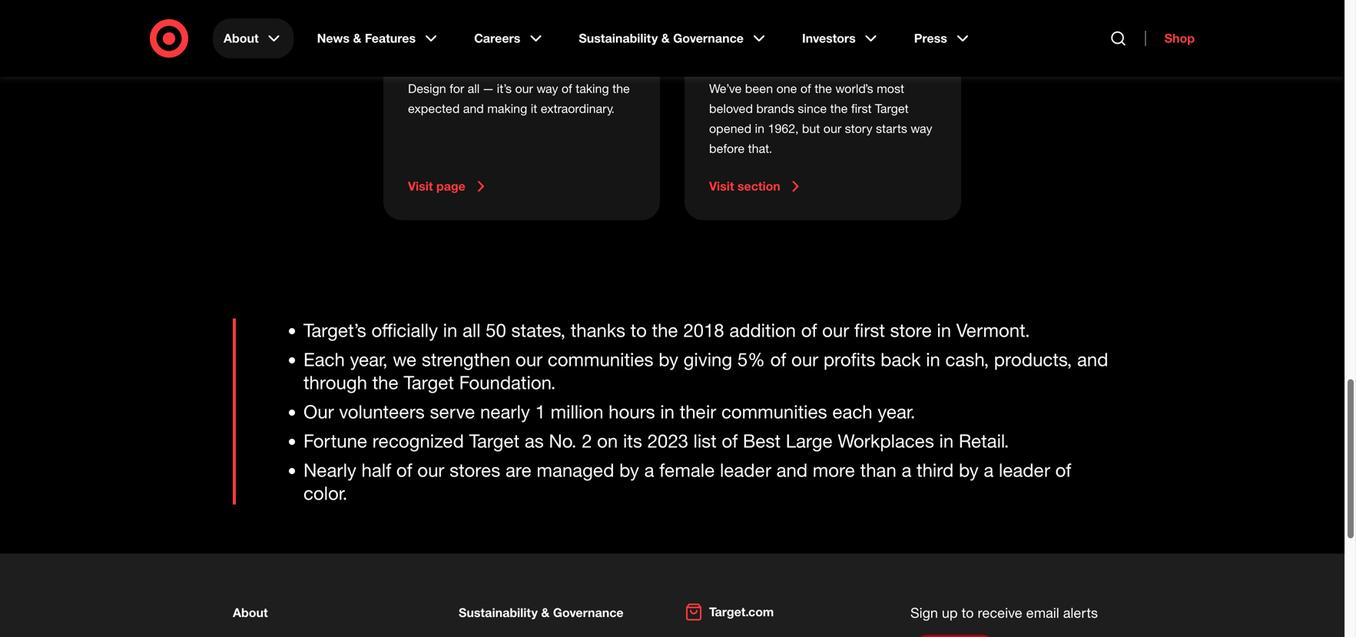 Task type: locate. For each thing, give the bounding box(es) containing it.
it
[[531, 101, 537, 116]]

by down its
[[619, 459, 639, 481]]

been
[[745, 81, 773, 96]]

target inside we've been one of the world's most beloved brands since the first target opened in 1962, but our story starts way before that.
[[875, 101, 909, 116]]

about link for news & features link
[[213, 18, 294, 58]]

5%
[[738, 348, 765, 370]]

retail.
[[959, 430, 1009, 452]]

0 vertical spatial sustainability & governance link
[[568, 18, 779, 58]]

visit left page
[[408, 179, 433, 194]]

are
[[506, 459, 532, 481]]

the left 2018
[[652, 319, 678, 341]]

communities up best
[[722, 400, 827, 423]]

making
[[487, 101, 527, 116]]

visit inside visit section link
[[709, 179, 734, 194]]

1 horizontal spatial &
[[541, 605, 550, 620]]

2 visit from the left
[[709, 179, 734, 194]]

1 horizontal spatial visit
[[709, 179, 734, 194]]

in
[[755, 121, 765, 136], [443, 319, 457, 341], [937, 319, 951, 341], [926, 348, 940, 370], [660, 400, 675, 423], [939, 430, 954, 452]]

by down retail.
[[959, 459, 979, 481]]

that.
[[748, 141, 772, 156]]

1 vertical spatial all
[[463, 319, 481, 341]]

2 vertical spatial and
[[777, 459, 808, 481]]

sign
[[911, 604, 938, 621]]

press link
[[903, 18, 983, 58]]

alerts
[[1063, 604, 1098, 621]]

2018
[[683, 319, 724, 341]]

visit inside visit page link
[[408, 179, 433, 194]]

more
[[813, 459, 855, 481]]

1 vertical spatial to
[[962, 604, 974, 621]]

0 vertical spatial governance
[[673, 31, 744, 46]]

page
[[436, 179, 465, 194]]

leader down retail.
[[999, 459, 1050, 481]]

about
[[224, 31, 259, 46], [233, 605, 268, 620]]

our inside design for all — it's our way of taking the expected and making it extraordinary.
[[515, 81, 533, 96]]

profits
[[824, 348, 876, 370]]

0 horizontal spatial visit
[[408, 179, 433, 194]]

target down n
[[469, 430, 520, 452]]

0 horizontal spatial to
[[631, 319, 647, 341]]

to right up
[[962, 604, 974, 621]]

0 horizontal spatial communities
[[548, 348, 654, 370]]

a down retail.
[[984, 459, 994, 481]]

0 vertical spatial about
[[224, 31, 259, 46]]

cash,
[[946, 348, 989, 370]]

target up starts
[[875, 101, 909, 116]]

and inside fortune recognized target as no. 2 on its 2023 list of best large workplaces in retail. nearly half of our stores are managed by a female leader and more than a third by a leader of color.
[[777, 459, 808, 481]]

first up story
[[851, 101, 872, 116]]

1 horizontal spatial governance
[[673, 31, 744, 46]]

1 horizontal spatial sustainability
[[579, 31, 658, 46]]

of inside we've been one of the world's most beloved brands since the first target opened in 1962, but our story starts way before that.
[[801, 81, 811, 96]]

way right starts
[[911, 121, 932, 136]]

in inside we've been one of the world's most beloved brands since the first target opened in 1962, but our story starts way before that.
[[755, 121, 765, 136]]

the right the taking
[[612, 81, 630, 96]]

1 vertical spatial about
[[233, 605, 268, 620]]

foundation
[[459, 371, 551, 393]]

0 vertical spatial all
[[468, 81, 480, 96]]

0 vertical spatial way
[[537, 81, 558, 96]]

0 horizontal spatial sustainability
[[459, 605, 538, 620]]

workplaces
[[838, 430, 934, 452]]

1 horizontal spatial and
[[777, 459, 808, 481]]

shop
[[1165, 31, 1195, 46]]

our left the profits
[[791, 348, 818, 370]]

design
[[408, 81, 446, 96]]

1 vertical spatial sustainability
[[459, 605, 538, 620]]

recognized
[[372, 430, 464, 452]]

design for all — it's our way of taking the expected and making it extraordinary.
[[408, 81, 630, 116]]

way inside design for all — it's our way of taking the expected and making it extraordinary.
[[537, 81, 558, 96]]

1 horizontal spatial a
[[902, 459, 912, 481]]

the down year,
[[372, 371, 399, 393]]

2 horizontal spatial a
[[984, 459, 994, 481]]

email
[[1026, 604, 1059, 621]]

.
[[551, 371, 556, 393]]

a down 2023
[[644, 459, 654, 481]]

target up o ur volunteers serv e n early
[[404, 371, 454, 393]]

sustainability & governance link
[[568, 18, 779, 58], [459, 605, 624, 620]]

brands
[[756, 101, 794, 116]]

careers
[[474, 31, 520, 46]]

target inside cash, products, and through the target foundation
[[404, 371, 454, 393]]

0 vertical spatial target
[[875, 101, 909, 116]]

we've
[[709, 81, 742, 96]]

communities down thanks
[[548, 348, 654, 370]]

2 horizontal spatial and
[[1077, 348, 1108, 370]]

visit for visit page
[[408, 179, 433, 194]]

visit section
[[709, 179, 781, 194]]

news & features
[[317, 31, 416, 46]]

2 vertical spatial target
[[469, 430, 520, 452]]

to
[[631, 319, 647, 341], [962, 604, 974, 621]]

0 vertical spatial communities
[[548, 348, 654, 370]]

1 vertical spatial target
[[404, 371, 454, 393]]

female
[[659, 459, 715, 481]]

press
[[914, 31, 947, 46]]

of
[[562, 81, 572, 96], [801, 81, 811, 96], [801, 319, 817, 341], [770, 348, 786, 370], [722, 430, 738, 452], [396, 459, 412, 481], [1055, 459, 1071, 481]]

a right than
[[902, 459, 912, 481]]

a
[[644, 459, 654, 481], [902, 459, 912, 481], [984, 459, 994, 481]]

0 horizontal spatial a
[[644, 459, 654, 481]]

each
[[832, 400, 873, 423]]

large
[[786, 430, 833, 452]]

0 vertical spatial sustainability & governance
[[579, 31, 744, 46]]

and down —
[[463, 101, 484, 116]]

governance
[[673, 31, 744, 46], [553, 605, 624, 620]]

0 horizontal spatial way
[[537, 81, 558, 96]]

our down the recognized
[[417, 459, 444, 481]]

the
[[612, 81, 630, 96], [815, 81, 832, 96], [830, 101, 848, 116], [652, 319, 678, 341], [372, 371, 399, 393]]

1 vertical spatial governance
[[553, 605, 624, 620]]

investors link
[[791, 18, 891, 58]]

leader down best
[[720, 459, 771, 481]]

by down the target's officially in all 50 states, thanks to the 2018 addition of our first store in vermont.
[[659, 348, 678, 370]]

extraordinary.
[[541, 101, 615, 116]]

and down large
[[777, 459, 808, 481]]

by
[[659, 348, 678, 370], [619, 459, 639, 481], [959, 459, 979, 481]]

2 horizontal spatial &
[[661, 31, 670, 46]]

our right but
[[824, 121, 842, 136]]

we
[[393, 348, 417, 370]]

our up the profits
[[822, 319, 849, 341]]

1 horizontal spatial leader
[[999, 459, 1050, 481]]

strengthen
[[422, 348, 511, 370]]

0 horizontal spatial and
[[463, 101, 484, 116]]

all inside design for all — it's our way of taking the expected and making it extraordinary.
[[468, 81, 480, 96]]

1 visit from the left
[[408, 179, 433, 194]]

we've been one of the world's most beloved brands since the first target opened in 1962, but our story starts way before that.
[[709, 81, 932, 156]]

0 horizontal spatial target
[[404, 371, 454, 393]]

first up the profits
[[854, 319, 885, 341]]

all left —
[[468, 81, 480, 96]]

about link
[[213, 18, 294, 58], [233, 605, 268, 620]]

target's
[[304, 319, 366, 341]]

world's
[[836, 81, 873, 96]]

2 horizontal spatial by
[[959, 459, 979, 481]]

1 vertical spatial and
[[1077, 348, 1108, 370]]

0 horizontal spatial &
[[353, 31, 361, 46]]

first inside we've been one of the world's most beloved brands since the first target opened in 1962, but our story starts way before that.
[[851, 101, 872, 116]]

best
[[743, 430, 781, 452]]

leader
[[720, 459, 771, 481], [999, 459, 1050, 481]]

50
[[486, 319, 506, 341]]

all left 50
[[463, 319, 481, 341]]

our inside fortune recognized target as no. 2 on its 2023 list of best large workplaces in retail. nearly half of our stores are managed by a female leader and more than a third by a leader of color.
[[417, 459, 444, 481]]

the inside design for all — it's our way of taking the expected and making it extraordinary.
[[612, 81, 630, 96]]

our right it's
[[515, 81, 533, 96]]

most
[[877, 81, 904, 96]]

0 vertical spatial first
[[851, 101, 872, 116]]

2
[[582, 430, 592, 452]]

beloved
[[709, 101, 753, 116]]

0 vertical spatial about link
[[213, 18, 294, 58]]

hour
[[609, 400, 646, 423]]

visit left the section on the top right
[[709, 179, 734, 194]]

1 vertical spatial sustainability & governance
[[459, 605, 624, 620]]

0 vertical spatial and
[[463, 101, 484, 116]]

1 million hour s in their communities each year.
[[535, 400, 916, 423]]

2 horizontal spatial target
[[875, 101, 909, 116]]

1 vertical spatial communities
[[722, 400, 827, 423]]

1 horizontal spatial communities
[[722, 400, 827, 423]]

in up third
[[939, 430, 954, 452]]

and right products,
[[1077, 348, 1108, 370]]

0 vertical spatial sustainability
[[579, 31, 658, 46]]

news & features link
[[306, 18, 451, 58]]

1 horizontal spatial target
[[469, 430, 520, 452]]

one
[[777, 81, 797, 96]]

1 vertical spatial about link
[[233, 605, 268, 620]]

in up that.
[[755, 121, 765, 136]]

2023
[[647, 430, 688, 452]]

1 vertical spatial way
[[911, 121, 932, 136]]

0 horizontal spatial leader
[[720, 459, 771, 481]]

ur
[[318, 400, 334, 423]]

first
[[851, 101, 872, 116], [854, 319, 885, 341]]

to up each year, we strengthen our communities by giving 5% of our profits back in
[[631, 319, 647, 341]]

way up it
[[537, 81, 558, 96]]

1 horizontal spatial way
[[911, 121, 932, 136]]

sustainability & governance for bottommost sustainability & governance link
[[459, 605, 624, 620]]

&
[[353, 31, 361, 46], [661, 31, 670, 46], [541, 605, 550, 620]]



Task type: describe. For each thing, give the bounding box(es) containing it.
target.com link
[[685, 603, 774, 621]]

taking
[[576, 81, 609, 96]]

in up strengthen
[[443, 319, 457, 341]]

but
[[802, 121, 820, 136]]

of inside design for all — it's our way of taking the expected and making it extraordinary.
[[562, 81, 572, 96]]

back
[[881, 348, 921, 370]]

1 horizontal spatial to
[[962, 604, 974, 621]]

visit section link
[[709, 177, 937, 196]]

expected
[[408, 101, 460, 116]]

volunteers
[[339, 400, 425, 423]]

the down world's
[[830, 101, 848, 116]]

giving
[[684, 348, 732, 370]]

each year, we strengthen our communities by giving 5% of our profits back in
[[304, 348, 940, 370]]

o
[[304, 400, 318, 423]]

1 vertical spatial sustainability & governance link
[[459, 605, 624, 620]]

opened
[[709, 121, 752, 136]]

& for bottommost sustainability & governance link
[[541, 605, 550, 620]]

1962,
[[768, 121, 799, 136]]

the inside cash, products, and through the target foundation
[[372, 371, 399, 393]]

target.com
[[709, 604, 774, 619]]

sustainability & governance for the top sustainability & governance link
[[579, 31, 744, 46]]

as
[[525, 430, 544, 452]]

nearly
[[304, 459, 356, 481]]

our down the states,
[[516, 348, 543, 370]]

starts
[[876, 121, 907, 136]]

through
[[304, 371, 367, 393]]

states,
[[511, 319, 566, 341]]

visit page link
[[408, 177, 635, 196]]

fortune
[[304, 430, 367, 452]]

section
[[738, 179, 781, 194]]

careers link
[[463, 18, 556, 58]]

receive
[[978, 604, 1023, 621]]

about link for target.com link
[[233, 605, 268, 620]]

1 leader from the left
[[720, 459, 771, 481]]

—
[[483, 81, 493, 96]]

target inside fortune recognized target as no. 2 on its 2023 list of best large workplaces in retail. nearly half of our stores are managed by a female leader and more than a third by a leader of color.
[[469, 430, 520, 452]]

the up since
[[815, 81, 832, 96]]

target's officially in all 50 states, thanks to the 2018 addition of our first store in vermont.
[[304, 319, 1030, 341]]

early
[[491, 400, 530, 423]]

managed
[[537, 459, 614, 481]]

sustainability for bottommost sustainability & governance link
[[459, 605, 538, 620]]

vermont.
[[956, 319, 1030, 341]]

about for target.com link's about link
[[233, 605, 268, 620]]

on
[[597, 430, 618, 452]]

year.
[[878, 400, 916, 423]]

s
[[646, 400, 655, 423]]

it's
[[497, 81, 512, 96]]

in right store on the bottom
[[937, 319, 951, 341]]

in right back
[[926, 348, 940, 370]]

1
[[535, 400, 546, 423]]

their
[[680, 400, 716, 423]]

n
[[480, 400, 491, 423]]

our inside we've been one of the world's most beloved brands since the first target opened in 1962, but our story starts way before that.
[[824, 121, 842, 136]]

visit page
[[408, 179, 465, 194]]

than
[[860, 459, 897, 481]]

& for news & features link
[[353, 31, 361, 46]]

million
[[551, 400, 604, 423]]

0 horizontal spatial governance
[[553, 605, 624, 620]]

e
[[465, 400, 475, 423]]

in inside fortune recognized target as no. 2 on its 2023 list of best large workplaces in retail. nearly half of our stores are managed by a female leader and more than a third by a leader of color.
[[939, 430, 954, 452]]

and inside design for all — it's our way of taking the expected and making it extraordinary.
[[463, 101, 484, 116]]

no.
[[549, 430, 577, 452]]

way inside we've been one of the world's most beloved brands since the first target opened in 1962, but our story starts way before that.
[[911, 121, 932, 136]]

color.
[[304, 482, 348, 504]]

third
[[917, 459, 954, 481]]

in right s
[[660, 400, 675, 423]]

features
[[365, 31, 416, 46]]

since
[[798, 101, 827, 116]]

news
[[317, 31, 350, 46]]

store
[[890, 319, 932, 341]]

cash, products, and through the target foundation
[[304, 348, 1108, 393]]

3 a from the left
[[984, 459, 994, 481]]

1 a from the left
[[644, 459, 654, 481]]

1 horizontal spatial by
[[659, 348, 678, 370]]

each
[[304, 348, 345, 370]]

about for about link corresponding to news & features link
[[224, 31, 259, 46]]

up
[[942, 604, 958, 621]]

addition
[[729, 319, 796, 341]]

list
[[694, 430, 717, 452]]

1 vertical spatial first
[[854, 319, 885, 341]]

half
[[362, 459, 391, 481]]

its
[[623, 430, 642, 452]]

thanks
[[571, 319, 625, 341]]

shop link
[[1145, 31, 1195, 46]]

before
[[709, 141, 745, 156]]

0 vertical spatial to
[[631, 319, 647, 341]]

2 a from the left
[[902, 459, 912, 481]]

sign up to receive email alerts
[[911, 604, 1098, 621]]

& for the top sustainability & governance link
[[661, 31, 670, 46]]

serv
[[430, 400, 465, 423]]

and inside cash, products, and through the target foundation
[[1077, 348, 1108, 370]]

fortune recognized target as no. 2 on its 2023 list of best large workplaces in retail. nearly half of our stores are managed by a female leader and more than a third by a leader of color.
[[304, 430, 1071, 504]]

sustainability for the top sustainability & governance link
[[579, 31, 658, 46]]

investors
[[802, 31, 856, 46]]

officially
[[371, 319, 438, 341]]

0 horizontal spatial by
[[619, 459, 639, 481]]

visit for visit section
[[709, 179, 734, 194]]

2 leader from the left
[[999, 459, 1050, 481]]

for
[[450, 81, 464, 96]]



Task type: vqa. For each thing, say whether or not it's contained in the screenshot.
email
yes



